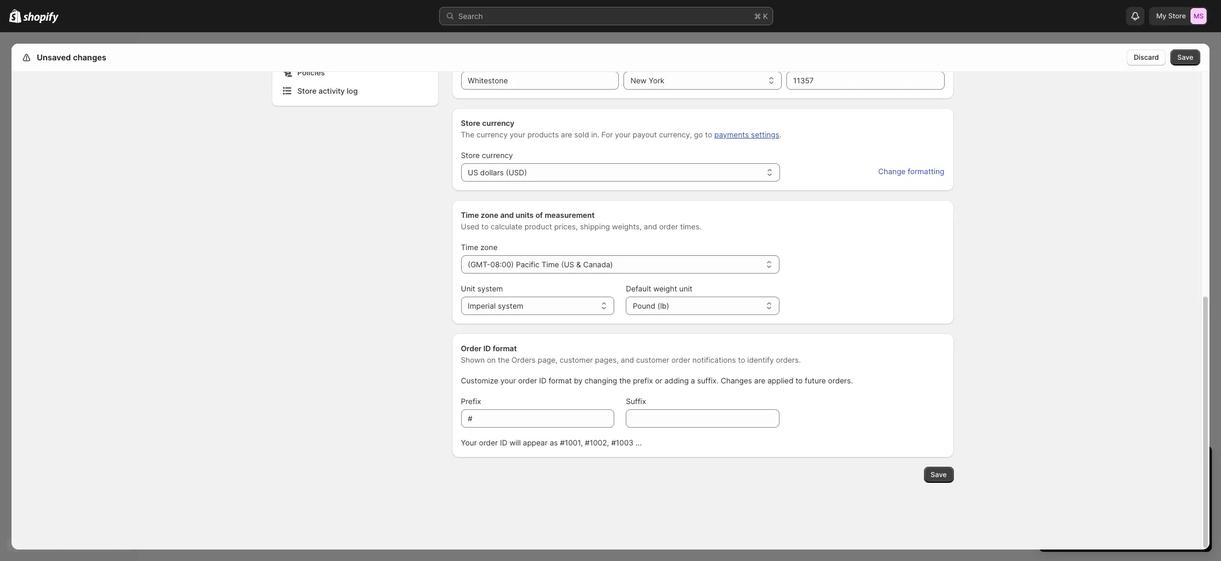 Task type: vqa. For each thing, say whether or not it's contained in the screenshot.
Unsaved changes
yes



Task type: locate. For each thing, give the bounding box(es) containing it.
shopify image
[[9, 9, 21, 23], [23, 12, 59, 23]]

currency,
[[659, 130, 692, 139]]

orders
[[512, 356, 536, 365]]

us dollars (usd)
[[468, 168, 527, 177]]

system right imperial
[[498, 302, 523, 311]]

0 horizontal spatial and
[[500, 211, 514, 220]]

the left prefix
[[619, 377, 631, 386]]

to inside store currency the currency your products are sold in. for your payout currency, go to payments settings .
[[705, 130, 712, 139]]

1 horizontal spatial format
[[549, 377, 572, 386]]

zone for time zone
[[480, 243, 498, 252]]

0 horizontal spatial save
[[931, 471, 947, 480]]

1 horizontal spatial customer
[[636, 356, 669, 365]]

0 horizontal spatial the
[[498, 356, 510, 365]]

to right go
[[705, 130, 712, 139]]

2 vertical spatial and
[[621, 356, 634, 365]]

will
[[509, 439, 521, 448]]

format inside order id format shown on the orders page, customer pages, and customer order notifications to identify orders.
[[493, 344, 517, 353]]

us
[[468, 168, 478, 177]]

imperial
[[468, 302, 496, 311]]

unit
[[679, 284, 693, 294]]

1 vertical spatial save
[[931, 471, 947, 480]]

change formatting button
[[871, 164, 951, 180]]

and right pages, at the bottom
[[621, 356, 634, 365]]

2 horizontal spatial id
[[539, 377, 546, 386]]

0 vertical spatial and
[[500, 211, 514, 220]]

orders. up applied
[[776, 356, 801, 365]]

order down orders
[[518, 377, 537, 386]]

adding
[[665, 377, 689, 386]]

zone up (gmt-
[[480, 243, 498, 252]]

to left future
[[796, 377, 803, 386]]

0 horizontal spatial format
[[493, 344, 517, 353]]

my
[[1156, 12, 1166, 20]]

0 vertical spatial save
[[1177, 53, 1193, 62]]

suffix
[[626, 397, 646, 406]]

time up (gmt-
[[461, 243, 478, 252]]

your
[[510, 130, 525, 139], [615, 130, 631, 139], [500, 377, 516, 386]]

id up on
[[483, 344, 491, 353]]

⌘
[[754, 12, 761, 21]]

save button
[[1170, 50, 1200, 66], [924, 467, 954, 484]]

0 vertical spatial orders.
[[776, 356, 801, 365]]

search
[[458, 12, 483, 21]]

0 vertical spatial are
[[561, 130, 572, 139]]

product
[[525, 222, 552, 231]]

the
[[498, 356, 510, 365], [619, 377, 631, 386]]

by
[[574, 377, 583, 386]]

1 horizontal spatial are
[[754, 377, 765, 386]]

time zone and units of measurement used to calculate product prices, shipping weights, and order times.
[[461, 211, 702, 231]]

1 horizontal spatial and
[[621, 356, 634, 365]]

0 vertical spatial currency
[[482, 119, 514, 128]]

id
[[483, 344, 491, 353], [539, 377, 546, 386], [500, 439, 507, 448]]

new york
[[631, 76, 664, 85]]

to right used
[[481, 222, 489, 231]]

1 vertical spatial save button
[[924, 467, 954, 484]]

policies
[[297, 68, 325, 77]]

units
[[516, 211, 534, 220]]

&
[[576, 260, 581, 269]]

2 vertical spatial currency
[[482, 151, 513, 160]]

store for store activity log
[[297, 86, 317, 96]]

are
[[561, 130, 572, 139], [754, 377, 765, 386]]

orders.
[[776, 356, 801, 365], [828, 377, 853, 386]]

id down page,
[[539, 377, 546, 386]]

the right on
[[498, 356, 510, 365]]

format up on
[[493, 344, 517, 353]]

1 vertical spatial orders.
[[828, 377, 853, 386]]

currency for store currency
[[482, 151, 513, 160]]

your down orders
[[500, 377, 516, 386]]

None text field
[[461, 71, 619, 90], [786, 71, 944, 90], [461, 71, 619, 90], [786, 71, 944, 90]]

1 customer from the left
[[560, 356, 593, 365]]

format
[[493, 344, 517, 353], [549, 377, 572, 386]]

store inside store currency the currency your products are sold in. for your payout currency, go to payments settings .
[[461, 119, 480, 128]]

to left 'identify'
[[738, 356, 745, 365]]

store up the
[[461, 119, 480, 128]]

id inside order id format shown on the orders page, customer pages, and customer order notifications to identify orders.
[[483, 344, 491, 353]]

unsaved changes
[[37, 52, 106, 62]]

orders. right future
[[828, 377, 853, 386]]

1 horizontal spatial shopify image
[[23, 12, 59, 23]]

and
[[500, 211, 514, 220], [644, 222, 657, 231], [621, 356, 634, 365]]

order
[[659, 222, 678, 231], [672, 356, 690, 365], [518, 377, 537, 386], [479, 439, 498, 448]]

used
[[461, 222, 479, 231]]

order inside order id format shown on the orders page, customer pages, and customer order notifications to identify orders.
[[672, 356, 690, 365]]

id left will
[[500, 439, 507, 448]]

1 vertical spatial the
[[619, 377, 631, 386]]

#1003
[[611, 439, 634, 448]]

dialog
[[1214, 44, 1221, 550]]

1 vertical spatial time
[[461, 243, 478, 252]]

york
[[649, 76, 664, 85]]

0 horizontal spatial are
[[561, 130, 572, 139]]

customize your order id format by changing the prefix or adding a suffix. changes are applied to future orders.
[[461, 377, 853, 386]]

0 vertical spatial save button
[[1170, 50, 1200, 66]]

1 horizontal spatial save
[[1177, 53, 1193, 62]]

a
[[691, 377, 695, 386]]

and up the calculate
[[500, 211, 514, 220]]

2 vertical spatial time
[[542, 260, 559, 269]]

store down policies at top
[[297, 86, 317, 96]]

to
[[705, 130, 712, 139], [481, 222, 489, 231], [738, 356, 745, 365], [796, 377, 803, 386]]

pound (lb)
[[633, 302, 669, 311]]

1 horizontal spatial the
[[619, 377, 631, 386]]

time inside time zone and units of measurement used to calculate product prices, shipping weights, and order times.
[[461, 211, 479, 220]]

pound
[[633, 302, 655, 311]]

prefix
[[633, 377, 653, 386]]

are left the sold
[[561, 130, 572, 139]]

customer up by
[[560, 356, 593, 365]]

your right the for on the top of the page
[[615, 130, 631, 139]]

2 horizontal spatial and
[[644, 222, 657, 231]]

1 horizontal spatial id
[[500, 439, 507, 448]]

1 vertical spatial zone
[[480, 243, 498, 252]]

.
[[779, 130, 782, 139]]

1 vertical spatial system
[[498, 302, 523, 311]]

format left by
[[549, 377, 572, 386]]

(usd)
[[506, 168, 527, 177]]

0 vertical spatial id
[[483, 344, 491, 353]]

applied
[[768, 377, 793, 386]]

customer up customize your order id format by changing the prefix or adding a suffix. changes are applied to future orders.
[[636, 356, 669, 365]]

save
[[1177, 53, 1193, 62], [931, 471, 947, 480]]

canada)
[[583, 260, 613, 269]]

are inside store currency the currency your products are sold in. for your payout currency, go to payments settings .
[[561, 130, 572, 139]]

0 vertical spatial the
[[498, 356, 510, 365]]

(gmt-
[[468, 260, 490, 269]]

system up imperial system
[[477, 284, 503, 294]]

weights,
[[612, 222, 642, 231]]

are left applied
[[754, 377, 765, 386]]

zone inside time zone and units of measurement used to calculate product prices, shipping weights, and order times.
[[481, 211, 498, 220]]

to inside order id format shown on the orders page, customer pages, and customer order notifications to identify orders.
[[738, 356, 745, 365]]

time
[[461, 211, 479, 220], [461, 243, 478, 252], [542, 260, 559, 269]]

0 vertical spatial system
[[477, 284, 503, 294]]

#1002,
[[585, 439, 609, 448]]

shipping
[[580, 222, 610, 231]]

products
[[527, 130, 559, 139]]

0 horizontal spatial save button
[[924, 467, 954, 484]]

time up used
[[461, 211, 479, 220]]

1 horizontal spatial save button
[[1170, 50, 1200, 66]]

changes
[[73, 52, 106, 62]]

currency
[[482, 119, 514, 128], [477, 130, 508, 139], [482, 151, 513, 160]]

time left (us
[[542, 260, 559, 269]]

0 vertical spatial time
[[461, 211, 479, 220]]

store up us
[[461, 151, 480, 160]]

Suffix text field
[[626, 410, 779, 428]]

time for time zone
[[461, 243, 478, 252]]

order up "adding"
[[672, 356, 690, 365]]

1 vertical spatial and
[[644, 222, 657, 231]]

zone
[[481, 211, 498, 220], [480, 243, 498, 252]]

zone up the calculate
[[481, 211, 498, 220]]

0 vertical spatial zone
[[481, 211, 498, 220]]

0 horizontal spatial orders.
[[776, 356, 801, 365]]

0 horizontal spatial id
[[483, 344, 491, 353]]

new
[[631, 76, 647, 85]]

order left times. at right top
[[659, 222, 678, 231]]

0 vertical spatial format
[[493, 344, 517, 353]]

currency for store currency the currency your products are sold in. for your payout currency, go to payments settings .
[[482, 119, 514, 128]]

0 horizontal spatial shopify image
[[9, 9, 21, 23]]

shown
[[461, 356, 485, 365]]

and right weights,
[[644, 222, 657, 231]]

notifications
[[693, 356, 736, 365]]

0 horizontal spatial customer
[[560, 356, 593, 365]]

your trial just started element
[[1039, 477, 1212, 553]]



Task type: describe. For each thing, give the bounding box(es) containing it.
my store image
[[1191, 8, 1207, 24]]

dollars
[[480, 168, 504, 177]]

in.
[[591, 130, 599, 139]]

times.
[[680, 222, 702, 231]]

weight
[[653, 284, 677, 294]]

payout
[[633, 130, 657, 139]]

08:00)
[[490, 260, 514, 269]]

policies link
[[279, 64, 431, 81]]

to inside time zone and units of measurement used to calculate product prices, shipping weights, and order times.
[[481, 222, 489, 231]]

system for imperial system
[[498, 302, 523, 311]]

changing
[[585, 377, 617, 386]]

store for store currency
[[461, 151, 480, 160]]

1 horizontal spatial orders.
[[828, 377, 853, 386]]

1 vertical spatial format
[[549, 377, 572, 386]]

order inside time zone and units of measurement used to calculate product prices, shipping weights, and order times.
[[659, 222, 678, 231]]

store right "my" at top
[[1168, 12, 1186, 20]]

store currency
[[461, 151, 513, 160]]

settings
[[751, 130, 779, 139]]

time for time zone and units of measurement used to calculate product prices, shipping weights, and order times.
[[461, 211, 479, 220]]

on
[[487, 356, 496, 365]]

page,
[[538, 356, 558, 365]]

payments settings link
[[714, 130, 779, 139]]

as
[[550, 439, 558, 448]]

(lb)
[[657, 302, 669, 311]]

payments
[[714, 130, 749, 139]]

prices,
[[554, 222, 578, 231]]

1 vertical spatial currency
[[477, 130, 508, 139]]

of
[[536, 211, 543, 220]]

Prefix text field
[[461, 410, 614, 428]]

your
[[461, 439, 477, 448]]

k
[[763, 12, 768, 21]]

2 vertical spatial id
[[500, 439, 507, 448]]

(us
[[561, 260, 574, 269]]

settings
[[35, 52, 67, 62]]

unsaved
[[37, 52, 71, 62]]

go
[[694, 130, 703, 139]]

discard
[[1134, 53, 1159, 62]]

order
[[461, 344, 482, 353]]

⌘ k
[[754, 12, 768, 21]]

pages,
[[595, 356, 619, 365]]

my store
[[1156, 12, 1186, 20]]

and inside order id format shown on the orders page, customer pages, and customer order notifications to identify orders.
[[621, 356, 634, 365]]

measurement
[[545, 211, 595, 220]]

unit system
[[461, 284, 503, 294]]

prefix
[[461, 397, 481, 406]]

your left products
[[510, 130, 525, 139]]

the inside order id format shown on the orders page, customer pages, and customer order notifications to identify orders.
[[498, 356, 510, 365]]

store currency the currency your products are sold in. for your payout currency, go to payments settings .
[[461, 119, 782, 139]]

activity
[[319, 86, 345, 96]]

pacific
[[516, 260, 540, 269]]

for
[[602, 130, 613, 139]]

default weight unit
[[626, 284, 693, 294]]

#1001,
[[560, 439, 583, 448]]

sold
[[574, 130, 589, 139]]

(gmt-08:00) pacific time (us & canada)
[[468, 260, 613, 269]]

settings dialog
[[12, 0, 1210, 550]]

changes
[[721, 377, 752, 386]]

system for unit system
[[477, 284, 503, 294]]

or
[[655, 377, 662, 386]]

future
[[805, 377, 826, 386]]

store for store currency the currency your products are sold in. for your payout currency, go to payments settings .
[[461, 119, 480, 128]]

order id format shown on the orders page, customer pages, and customer order notifications to identify orders.
[[461, 344, 801, 365]]

store activity log
[[297, 86, 358, 96]]

log
[[347, 86, 358, 96]]

unit
[[461, 284, 475, 294]]

change
[[878, 167, 906, 176]]

orders. inside order id format shown on the orders page, customer pages, and customer order notifications to identify orders.
[[776, 356, 801, 365]]

change formatting
[[878, 167, 944, 176]]

identify
[[747, 356, 774, 365]]

your order id will appear as #1001, #1002, #1003 ...
[[461, 439, 642, 448]]

appear
[[523, 439, 548, 448]]

formatting
[[908, 167, 944, 176]]

discard button
[[1127, 50, 1166, 66]]

the
[[461, 130, 474, 139]]

2 customer from the left
[[636, 356, 669, 365]]

zone for time zone and units of measurement used to calculate product prices, shipping weights, and order times.
[[481, 211, 498, 220]]

order right "your"
[[479, 439, 498, 448]]

customize
[[461, 377, 498, 386]]

imperial system
[[468, 302, 523, 311]]

calculate
[[491, 222, 522, 231]]

time zone
[[461, 243, 498, 252]]

suffix.
[[697, 377, 719, 386]]

1 vertical spatial are
[[754, 377, 765, 386]]

store activity log link
[[279, 83, 431, 99]]

1 vertical spatial id
[[539, 377, 546, 386]]

...
[[636, 439, 642, 448]]



